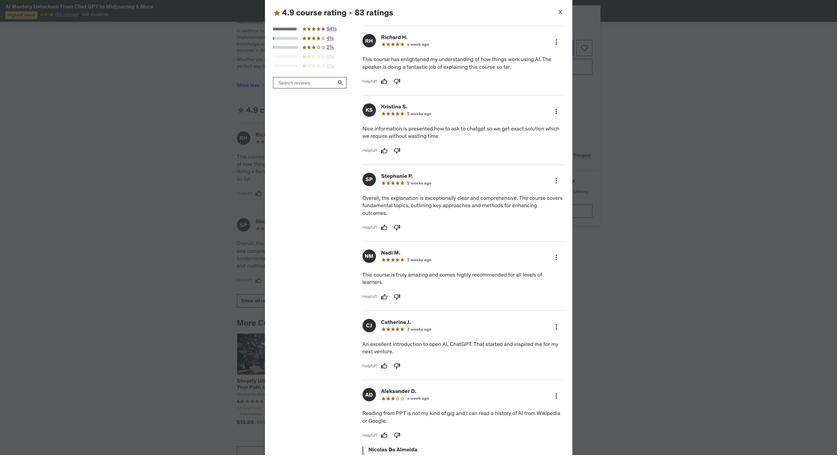 Task type: locate. For each thing, give the bounding box(es) containing it.
m. down the mark review by stephanie p. as unhelpful 'image'
[[394, 250, 400, 256]]

xsmall image
[[261, 83, 266, 88], [495, 123, 500, 129]]

1 vertical spatial clear
[[332, 240, 343, 247]]

1 are from the left
[[264, 57, 271, 63]]

far. for mark review by kristina s. as helpful icon
[[244, 176, 251, 182]]

0 vertical spatial using
[[521, 56, 534, 63]]

to
[[385, 0, 389, 5], [99, 3, 105, 10], [342, 5, 346, 11], [387, 12, 391, 18], [260, 28, 264, 34], [425, 34, 430, 40], [461, 41, 465, 47], [390, 57, 394, 63], [262, 63, 267, 69], [445, 125, 450, 132], [461, 125, 466, 132], [442, 153, 447, 160], [458, 153, 463, 160], [541, 189, 545, 195], [423, 341, 428, 348], [262, 384, 268, 391]]

kristina inside dialog
[[381, 103, 401, 110]]

information for mark review by kristina s. as helpful icon
[[371, 153, 399, 160]]

mark review by kristina s. as unhelpful image
[[394, 148, 401, 154]]

1 vertical spatial enlightened
[[275, 153, 304, 160]]

0 vertical spatial explaining
[[444, 63, 468, 70]]

far.
[[504, 63, 511, 70], [244, 176, 251, 182]]

all for mark review by kristina s. as unhelpful image
[[516, 272, 522, 278]]

history
[[495, 411, 511, 417]]

additional actions for review by kristina s. image
[[552, 108, 560, 116]]

mark review by nadi m. as unhelpful image
[[394, 294, 401, 301]]

in down 'results-'
[[415, 5, 419, 11]]

fantastic inside dialog
[[407, 63, 428, 70]]

0 horizontal spatial not
[[412, 411, 420, 417]]

results.
[[340, 18, 356, 24]]

almeida up an
[[344, 318, 376, 329]]

$59.99
[[416, 414, 431, 420]]

levels inside dialog
[[523, 272, 536, 278]]

ai inside reading from ppt is not my kind of gig and i can read a history of ai from wikipedia or google.
[[518, 411, 523, 417]]

amazing inside dialog
[[408, 272, 428, 278]]

h.
[[402, 34, 408, 41], [277, 131, 282, 138]]

truly up "mark review by nadi m. as unhelpful" icon
[[396, 272, 407, 278]]

hours up intermediate
[[252, 406, 262, 411]]

nicolas de almeida for path
[[237, 393, 272, 398]]

also up 4%
[[324, 28, 332, 34]]

1 horizontal spatial p.
[[408, 173, 413, 179]]

udemy right try
[[529, 208, 545, 214]]

or down reading
[[363, 418, 367, 425]]

clear for mark review by kristina s. as unhelpful icon
[[332, 240, 343, 247]]

0 vertical spatial courses
[[438, 57, 455, 63]]

work inside with a solid understanding of user-centered design and a commitment to finding results-driven solutions, i have worked with a wide range of clients, from startups to large corporations. my expertise in ux/ui design principles, combined with my experience in digital marketing, allows me to create designs that not only look aesthetically pleasing but also generate business results. in addition to my work as a designer, i am also a passionate teacher and have been teaching web implementation and ux/ui design concepts and techniques for several years. i am excited to share my knowledge and experience with students from around the world and help them develop the skills they need to succeed in this exciting and ever-evolving field. whether you are just starting out in web design, ux/ui design, or looking to refine your skills, my courses are the perfect way to learn from an experienced professional and improve your design abilities.
[[273, 28, 283, 34]]

i right solutions,
[[457, 0, 459, 5]]

de down mark review by aleksander d. as unhelpful icon
[[389, 447, 396, 454]]

levels for mark review by kristina s. as unhelpful icon
[[410, 248, 423, 255]]

1 vertical spatial doing
[[237, 168, 250, 175]]

0 horizontal spatial fundamental
[[237, 255, 267, 262]]

1 horizontal spatial ultimate
[[317, 384, 339, 391]]

highly
[[453, 240, 468, 247], [457, 272, 471, 278]]

need
[[449, 41, 459, 47]]

0 horizontal spatial enhancing
[[277, 263, 302, 270]]

and inside reading from ppt is not my kind of gig and i can read a history of ai from wikipedia or google.
[[456, 411, 465, 417]]

0 horizontal spatial get
[[394, 161, 402, 168]]

for inside an excellent introduction to open ai, chatgpt. that started and inspired me for my next venture.
[[544, 341, 550, 348]]

1 horizontal spatial covers
[[547, 195, 563, 201]]

4.9 down unlocked:
[[40, 11, 47, 18]]

sp
[[366, 176, 373, 183], [240, 222, 247, 229]]

week down excited
[[411, 42, 421, 47]]

wasting for mark review by kristina s. as unhelpful image
[[408, 133, 427, 140]]

not right that
[[434, 12, 441, 18]]

speaker for mark review by kristina s. as helpful icon
[[315, 161, 334, 168]]

1 vertical spatial fantastic
[[256, 168, 277, 175]]

from down starting
[[279, 63, 289, 69]]

4.9 course rating inside dialog
[[282, 7, 347, 18]]

things
[[492, 56, 507, 63], [254, 161, 269, 168]]

with down solid
[[253, 5, 262, 11]]

outlining for mark review by kristina s. as helpful icon
[[285, 255, 306, 262]]

0 vertical spatial s.
[[403, 103, 408, 110]]

me inside with a solid understanding of user-centered design and a commitment to finding results-driven solutions, i have worked with a wide range of clients, from startups to large corporations. my expertise in ux/ui design principles, combined with my experience in digital marketing, allows me to create designs that not only look aesthetically pleasing but also generate business results. in addition to my work as a designer, i am also a passionate teacher and have been teaching web implementation and ux/ui design concepts and techniques for several years. i am excited to share my knowledge and experience with students from around the world and help them develop the skills they need to succeed in this exciting and ever-evolving field. whether you are just starting out in web design, ux/ui design, or looking to refine your skills, my courses are the perfect way to learn from an experienced professional and improve your design abilities.
[[379, 12, 386, 18]]

ai. for mark review by kristina s. as unhelpful image
[[535, 56, 541, 63]]

a week ago down excited
[[407, 42, 429, 47]]

this for mark review by kristina s. as helpful image
[[469, 63, 478, 70]]

combined
[[259, 12, 280, 18]]

the inside mastering e-commerce: the ultimate course
[[379, 378, 388, 385]]

expertise
[[395, 5, 414, 11]]

are down need
[[456, 57, 463, 63]]

students up evolving on the top left of the page
[[304, 41, 322, 47]]

0 vertical spatial nadi
[[378, 218, 390, 225]]

2 a week ago from the top
[[407, 397, 429, 402]]

comprehensive. for mark review by kristina s. as helpful icon
[[247, 248, 285, 255]]

2 0% from the top
[[327, 63, 334, 69]]

fantastic for mark review by kristina s. as helpful image
[[407, 63, 428, 70]]

in right out
[[306, 57, 310, 63]]

stephanie p. down mark review by richard h. as helpful image
[[256, 218, 287, 225]]

0 horizontal spatial stephanie p.
[[256, 218, 287, 225]]

require
[[371, 133, 388, 140], [359, 168, 376, 175]]

fantastic up mark review by richard h. as helpful image
[[256, 168, 277, 175]]

0 horizontal spatial have
[[387, 28, 397, 34]]

e- right mastering
[[344, 378, 349, 385]]

only
[[442, 12, 450, 18]]

web up share
[[429, 28, 437, 34]]

nicolas de almeida down beginner's
[[396, 393, 431, 398]]

ai right history
[[518, 411, 523, 417]]

0% button down out
[[273, 63, 347, 69]]

hours right the 12
[[511, 104, 523, 110]]

week for aleksander d.
[[411, 397, 421, 402]]

require inside dialog
[[371, 133, 388, 140]]

your right get
[[504, 189, 513, 195]]

includes:
[[525, 93, 548, 100]]

work for mark review by kristina s. as unhelpful icon
[[270, 161, 282, 168]]

professional
[[323, 63, 349, 69]]

1 vertical spatial exceptionally
[[299, 240, 331, 247]]

0 vertical spatial a week ago
[[407, 42, 429, 47]]

i inside reading from ppt is not my kind of gig and i can read a history of ai from wikipedia or google.
[[466, 411, 468, 417]]

courses inside training 2 or more people? get your team access to 25,000+ top udemy courses anytime, anywhere.
[[495, 196, 511, 202]]

xsmall image inside show less button
[[261, 83, 266, 88]]

show left less
[[237, 82, 249, 88]]

1 a week ago from the top
[[407, 42, 429, 47]]

0 vertical spatial overall,
[[363, 195, 381, 201]]

corporations.
[[359, 5, 386, 11]]

helpful? for mark review by kristina s. as helpful image
[[363, 148, 377, 153]]

1 vertical spatial nice information is presented how to ask to chatgpt so we get exact solution which we require without wasting time
[[359, 153, 463, 175]]

time for mark review by kristina s. as unhelpful icon
[[416, 168, 427, 175]]

covers
[[547, 195, 563, 201], [314, 248, 329, 255]]

2 vertical spatial this
[[318, 168, 327, 175]]

or inside reading from ppt is not my kind of gig and i can read a history of ai from wikipedia or google.
[[363, 418, 367, 425]]

not inside with a solid understanding of user-centered design and a commitment to finding results-driven solutions, i have worked with a wide range of clients, from startups to large corporations. my expertise in ux/ui design principles, combined with my experience in digital marketing, allows me to create designs that not only look aesthetically pleasing but also generate business results. in addition to my work as a designer, i am also a passionate teacher and have been teaching web implementation and ux/ui design concepts and techniques for several years. i am excited to share my knowledge and experience with students from around the world and help them develop the skills they need to succeed in this exciting and ever-evolving field. whether you are just starting out in web design, ux/ui design, or looking to refine your skills, my courses are the perfect way to learn from an experienced professional and improve your design abilities.
[[434, 12, 441, 18]]

1 vertical spatial methods
[[247, 263, 268, 270]]

not right ppt
[[412, 411, 420, 417]]

allows
[[365, 12, 378, 18]]

beginner's
[[396, 384, 424, 391]]

time inside dialog
[[428, 133, 439, 140]]

learners. for mark review by kristina s. as unhelpful icon
[[430, 248, 451, 255]]

this course has enlightened my understanding of how things work using ai. the speaker is doing a fantastic job of explaining this course so far. for mark review by kristina s. as helpful image
[[363, 56, 552, 70]]

1 horizontal spatial chatgpt
[[467, 125, 486, 132]]

1 horizontal spatial levels
[[523, 272, 536, 278]]

finding
[[390, 0, 405, 5]]

1 vertical spatial enhancing
[[277, 263, 302, 270]]

students down gpt
[[90, 11, 109, 18]]

0 horizontal spatial experience
[[270, 41, 293, 47]]

which for mark review by kristina s. as unhelpful image
[[546, 125, 560, 132]]

0 vertical spatial nice information is presented how to ask to chatgpt so we get exact solution which we require without wasting time
[[363, 125, 560, 140]]

0 horizontal spatial key
[[308, 255, 316, 262]]

highly for mark review by kristina s. as unhelpful image
[[457, 272, 471, 278]]

web up experienced
[[311, 57, 320, 63]]

0 horizontal spatial exact
[[403, 161, 416, 168]]

0 vertical spatial fantastic
[[407, 63, 428, 70]]

with up ever-
[[294, 41, 303, 47]]

udemy
[[574, 189, 589, 195], [529, 208, 545, 214]]

0 vertical spatial highly
[[453, 240, 468, 247]]

1 vertical spatial explaining
[[293, 168, 317, 175]]

approaches for mark review by kristina s. as unhelpful image
[[443, 202, 471, 209]]

nadi left the mark review by stephanie p. as unhelpful 'image'
[[378, 218, 390, 225]]

information up mark review by kristina s. as helpful icon
[[371, 153, 399, 160]]

rating for ks
[[288, 105, 311, 115]]

to inside shopify ultimate course: your path to e-commerce success
[[262, 384, 268, 391]]

highly for mark review by kristina s. as unhelpful icon
[[453, 240, 468, 247]]

from left ppt
[[384, 411, 395, 417]]

unlocked:
[[33, 3, 59, 10]]

1 vertical spatial key
[[308, 255, 316, 262]]

weeks for is
[[411, 181, 423, 186]]

ago for amazing
[[424, 258, 432, 263]]

ago for not
[[422, 397, 429, 402]]

can
[[469, 411, 478, 417]]

nice for mark review by kristina s. as helpful icon
[[359, 153, 370, 160]]

2 weeks ago for presented
[[407, 111, 432, 116]]

wasting inside dialog
[[408, 133, 427, 140]]

using inside dialog
[[521, 56, 534, 63]]

12
[[506, 104, 510, 110]]

rating inside dialog
[[324, 7, 347, 18]]

1 vertical spatial s.
[[399, 131, 404, 138]]

apply coupon button
[[558, 149, 593, 162]]

nice information is presented how to ask to chatgpt so we get exact solution which we require without wasting time for mark review by kristina s. as unhelpful icon
[[359, 153, 463, 175]]

e-
[[344, 378, 349, 385], [269, 384, 275, 391]]

students inside with a solid understanding of user-centered design and a commitment to finding results-driven solutions, i have worked with a wide range of clients, from startups to large corporations. my expertise in ux/ui design principles, combined with my experience in digital marketing, allows me to create designs that not only look aesthetically pleasing but also generate business results. in addition to my work as a designer, i am also a passionate teacher and have been teaching web implementation and ux/ui design concepts and techniques for several years. i am excited to share my knowledge and experience with students from around the world and help them develop the skills they need to succeed in this exciting and ever-evolving field. whether you are just starting out in web design, ux/ui design, or looking to refine your skills, my courses are the perfect way to learn from an experienced professional and improve your design abilities.
[[304, 41, 322, 47]]

design down solutions,
[[434, 5, 449, 11]]

e- inside shopify ultimate course: your path to e-commerce success
[[269, 384, 275, 391]]

stephanie p. up mark review by kristina s. as unhelpful icon
[[381, 173, 413, 179]]

0 vertical spatial richard h.
[[381, 34, 408, 41]]

1 horizontal spatial doing
[[388, 63, 402, 70]]

1 vertical spatial 0% button
[[273, 63, 347, 69]]

which for mark review by kristina s. as unhelpful icon
[[438, 161, 452, 168]]

ad
[[365, 392, 373, 399]]

4.9 course rating for this course has enlightened my understanding of how things work using ai. the speaker is doing a fantastic job of explaining this course so far.
[[282, 7, 347, 18]]

4.9 for this course has enlightened my understanding of how things work using ai. the speaker is doing a fantastic job of explaining this course so far.
[[282, 7, 294, 18]]

understanding for mark review by kristina s. as helpful icon
[[313, 153, 348, 160]]

4%
[[327, 35, 334, 41]]

understanding for mark review by kristina s. as helpful image
[[439, 56, 474, 63]]

1 vertical spatial richard
[[256, 131, 275, 138]]

nicolas de almeida down 'path'
[[237, 393, 272, 398]]

medium image down show less
[[237, 106, 245, 114]]

7.5 total hours
[[237, 406, 262, 411]]

exceptionally for mark review by kristina s. as helpful image
[[425, 195, 456, 201]]

2 week from the top
[[411, 397, 421, 402]]

1 horizontal spatial methods
[[482, 202, 503, 209]]

approaches for mark review by kristina s. as unhelpful icon
[[317, 255, 345, 262]]

udemy inside training 2 or more people? get your team access to 25,000+ top udemy courses anytime, anywhere.
[[574, 189, 589, 195]]

0 vertical spatial clear
[[458, 195, 469, 201]]

e- inside mastering e-commerce: the ultimate course
[[344, 378, 349, 385]]

design down designer,
[[294, 34, 308, 40]]

things inside dialog
[[492, 56, 507, 63]]

0 horizontal spatial or
[[363, 418, 367, 425]]

this inside with a solid understanding of user-centered design and a commitment to finding results-driven solutions, i have worked with a wide range of clients, from startups to large corporations. my expertise in ux/ui design principles, combined with my experience in digital marketing, allows me to create designs that not only look aesthetically pleasing but also generate business results. in addition to my work as a designer, i am also a passionate teacher and have been teaching web implementation and ux/ui design concepts and techniques for several years. i am excited to share my knowledge and experience with students from around the world and help them develop the skills they need to succeed in this exciting and ever-evolving field. whether you are just starting out in web design, ux/ui design, or looking to refine your skills, my courses are the perfect way to learn from an experienced professional and improve your design abilities.
[[260, 47, 268, 53]]

chatgpt for mark review by kristina s. as unhelpful icon
[[359, 161, 378, 168]]

1 vertical spatial fundamental
[[237, 255, 267, 262]]

is inside reading from ppt is not my kind of gig and i can read a history of ai from wikipedia or google.
[[407, 411, 411, 417]]

from left wikipedia
[[525, 411, 536, 417]]

0 vertical spatial students
[[90, 11, 109, 18]]

0 vertical spatial comprehensive.
[[481, 195, 518, 201]]

also right but
[[291, 18, 300, 24]]

1 horizontal spatial are
[[456, 57, 463, 63]]

0 vertical spatial methods
[[482, 202, 503, 209]]

0 vertical spatial explanation
[[391, 195, 419, 201]]

the
[[543, 56, 552, 63], [304, 161, 313, 168], [520, 195, 528, 201], [286, 248, 295, 255], [379, 378, 388, 385]]

2 weeks ago for truly
[[407, 258, 432, 263]]

week down "d."
[[411, 397, 421, 402]]

mark review by stephanie p. as helpful image
[[381, 225, 388, 231]]

i down been
[[399, 34, 400, 40]]

0 vertical spatial get
[[502, 125, 510, 132]]

understanding
[[262, 0, 293, 5], [439, 56, 474, 63], [313, 153, 348, 160]]

with up but
[[281, 12, 290, 18]]

week for richard h.
[[411, 42, 421, 47]]

and
[[345, 0, 353, 5], [378, 28, 386, 34], [271, 34, 279, 40], [330, 34, 338, 40], [261, 41, 269, 47], [371, 41, 379, 47], [287, 47, 294, 53], [350, 63, 358, 69], [543, 123, 551, 129], [470, 195, 479, 201], [472, 202, 481, 209], [426, 240, 435, 247], [237, 248, 246, 255], [237, 263, 246, 270], [430, 272, 438, 278], [504, 341, 513, 348], [456, 411, 465, 417]]

doing for mark review by kristina s. as helpful icon
[[237, 168, 250, 175]]

0 horizontal spatial solution
[[417, 161, 436, 168]]

outlining for mark review by kristina s. as helpful image
[[411, 202, 432, 209]]

or up access
[[526, 178, 532, 186]]

0 vertical spatial show
[[237, 82, 249, 88]]

0 horizontal spatial 4.9
[[40, 11, 47, 18]]

1 vertical spatial require
[[359, 168, 376, 175]]

1 vertical spatial or
[[526, 178, 532, 186]]

nicolas down your
[[237, 393, 250, 398]]

designs
[[407, 12, 423, 18]]

fantastic down skills,
[[407, 63, 428, 70]]

have up years.
[[387, 28, 397, 34]]

overall, for mark review by kristina s. as helpful icon
[[237, 240, 255, 247]]

are right you
[[264, 57, 271, 63]]

0 vertical spatial has
[[391, 56, 400, 63]]

have up look
[[460, 0, 470, 5]]

d.
[[411, 389, 416, 395]]

as
[[284, 28, 289, 34]]

design
[[330, 0, 344, 5], [434, 5, 449, 11], [294, 34, 308, 40], [387, 63, 401, 69]]

this course includes:
[[495, 93, 548, 100]]

0 vertical spatial web
[[429, 28, 437, 34]]

more down show all reviews button
[[237, 318, 256, 329]]

a
[[248, 0, 250, 5], [354, 0, 356, 5], [263, 5, 266, 11], [290, 28, 292, 34], [333, 28, 336, 34], [407, 42, 410, 47], [403, 63, 406, 70], [252, 168, 254, 175], [407, 397, 410, 402], [491, 411, 494, 417]]

0 horizontal spatial speaker
[[315, 161, 334, 168]]

your down looking
[[377, 63, 386, 69]]

1 week from the top
[[411, 42, 421, 47]]

more right the '&'
[[140, 3, 153, 10]]

rh
[[365, 37, 373, 44], [240, 135, 247, 141]]

1 horizontal spatial approaches
[[443, 202, 471, 209]]

0% button
[[273, 53, 347, 60], [273, 63, 347, 69]]

chatgpt for mark review by kristina s. as unhelpful image
[[467, 125, 486, 132]]

i left can
[[466, 411, 468, 417]]

are
[[264, 57, 271, 63], [456, 57, 463, 63]]

mark review by kristina s. as helpful image
[[378, 183, 384, 190]]

get for mark review by kristina s. as unhelpful image
[[502, 125, 510, 132]]

has for mark review by kristina s. as helpful icon
[[265, 153, 274, 160]]

0 horizontal spatial udemy
[[529, 208, 545, 214]]

explanation
[[391, 195, 419, 201], [265, 240, 293, 247]]

doing for mark review by kristina s. as helpful image
[[388, 63, 402, 70]]

1 vertical spatial get
[[394, 161, 402, 168]]

also
[[291, 18, 300, 24], [324, 28, 332, 34]]

the
[[350, 41, 357, 47], [419, 41, 426, 47], [464, 57, 471, 63], [382, 195, 390, 201], [256, 240, 264, 247]]

1 horizontal spatial explanation
[[391, 195, 419, 201]]

this course is truly amazing and comes highly recommended for all levels of learners. for mark review by kristina s. as unhelpful icon
[[359, 240, 468, 255]]

4.4
[[396, 399, 403, 405]]

helpful? for mark review by aleksander d. as helpful image
[[363, 434, 377, 439]]

0 horizontal spatial explanation
[[265, 240, 293, 247]]

design, up 'improve'
[[352, 57, 367, 63]]

25,000+
[[546, 189, 565, 195]]

courses
[[258, 318, 289, 329]]

courses down get
[[495, 196, 511, 202]]

1 horizontal spatial or
[[368, 57, 372, 63]]

0 vertical spatial not
[[434, 12, 441, 18]]

1 horizontal spatial job
[[429, 63, 436, 70]]

this course is truly amazing and comes highly recommended for all levels of learners. for mark review by kristina s. as unhelpful image
[[363, 272, 542, 286]]

mark review by kristina s. as unhelpful image
[[390, 183, 397, 190]]

weeks for to
[[411, 327, 423, 332]]

my inside an excellent introduction to open ai, chatgpt. that started and inspired me for my next venture.
[[552, 341, 559, 348]]

methods up mark review by stephanie p. as helpful image at left
[[247, 263, 268, 270]]

ux/ui up the professional
[[337, 57, 351, 63]]

am
[[316, 28, 323, 34], [402, 34, 408, 40]]

ux/ui left design:
[[421, 378, 437, 385]]

weeks
[[411, 111, 423, 116], [407, 139, 420, 144], [411, 181, 423, 186], [411, 258, 423, 263], [411, 327, 423, 332]]

0 vertical spatial enlightened
[[401, 56, 429, 63]]

1 horizontal spatial students
[[304, 41, 322, 47]]

principles,
[[237, 12, 258, 18]]

time
[[428, 133, 439, 140], [416, 168, 427, 175]]

1 horizontal spatial overall, the explanation is exceptionally clear and comprehensive. the course covers fundamental topics, outlining key approaches and methods for enhancing outcomes.
[[363, 195, 563, 216]]

ai
[[5, 3, 11, 10], [518, 411, 523, 417]]

show for show less
[[237, 82, 249, 88]]

information for mark review by kristina s. as helpful image
[[375, 125, 402, 132]]

experience up exciting
[[270, 41, 293, 47]]

without up mark review by kristina s. as unhelpful image
[[389, 133, 407, 140]]

2% button
[[273, 44, 347, 51]]

1 vertical spatial topics,
[[268, 255, 284, 262]]

less
[[250, 82, 259, 88]]

your up abilities.
[[408, 57, 417, 63]]

show inside button
[[241, 298, 254, 304]]

outcomes. for mark review by kristina s. as helpful image
[[363, 210, 387, 216]]

explanation for mark review by kristina s. as helpful image
[[391, 195, 419, 201]]

0 horizontal spatial fantastic
[[256, 168, 277, 175]]

medium image up pleasing at the top of the page
[[273, 9, 281, 17]]

1 vertical spatial nadi
[[381, 250, 393, 256]]

which inside dialog
[[546, 125, 560, 132]]

get down mark review by kristina s. as unhelpful image
[[394, 161, 402, 168]]

weeks for truly
[[411, 258, 423, 263]]

kind
[[430, 411, 440, 417]]

4.9 for ks
[[246, 105, 258, 115]]

1 vertical spatial nice
[[359, 153, 370, 160]]

show inside button
[[237, 82, 249, 88]]

clear for mark review by kristina s. as unhelpful image
[[458, 195, 469, 201]]

0 horizontal spatial approaches
[[317, 255, 345, 262]]

udemy right top
[[574, 189, 589, 195]]

access on mobile and tv
[[506, 123, 558, 129]]

0 vertical spatial ks
[[366, 107, 373, 113]]

close modal image
[[557, 9, 564, 16]]

excellent
[[370, 341, 392, 348]]

nice information is presented how to ask to chatgpt so we get exact solution which we require without wasting time for mark review by kristina s. as unhelpful image
[[363, 125, 560, 140]]

1 horizontal spatial exceptionally
[[425, 195, 456, 201]]

enlightened
[[401, 56, 429, 63], [275, 153, 304, 160]]

4.9 course rating for ks
[[246, 105, 311, 115]]

job inside dialog
[[429, 63, 436, 70]]

medium image for ks
[[237, 106, 245, 114]]

2 horizontal spatial understanding
[[439, 56, 474, 63]]

ultimate left course:
[[258, 378, 280, 385]]

stephanie p. inside dialog
[[381, 173, 413, 179]]

key for mark review by kristina s. as helpful icon
[[308, 255, 316, 262]]

nicolas
[[302, 318, 330, 329], [237, 393, 250, 398], [396, 393, 410, 398], [369, 447, 387, 454]]

0 horizontal spatial students
[[90, 11, 109, 18]]

skills,
[[418, 57, 430, 63]]

experience up generate
[[299, 12, 322, 18]]

1 horizontal spatial things
[[492, 56, 507, 63]]

design, down the "field." at top left
[[321, 57, 336, 63]]

how
[[481, 56, 491, 63], [434, 125, 444, 132], [431, 153, 441, 160], [243, 161, 253, 168]]

rating up business
[[324, 7, 347, 18]]

dialog
[[265, 0, 572, 456]]

information
[[375, 125, 402, 132], [371, 153, 399, 160]]

around
[[334, 41, 349, 47]]

0 vertical spatial enhancing
[[512, 202, 537, 209]]

more
[[534, 178, 549, 186]]

teacher
[[361, 28, 377, 34]]

0 horizontal spatial chatgpt
[[359, 161, 378, 168]]

solution inside dialog
[[525, 125, 544, 132]]

mark review by aleksander d. as helpful image
[[381, 433, 388, 440]]

0 vertical spatial this course is truly amazing and comes highly recommended for all levels of learners.
[[359, 240, 468, 255]]

nice for mark review by kristina s. as helpful image
[[363, 125, 373, 132]]

nadi
[[378, 218, 390, 225], [381, 250, 393, 256]]

buy
[[533, 63, 543, 70]]

1 horizontal spatial e-
[[344, 378, 349, 385]]

stephanie down mark review by richard h. as helpful image
[[256, 218, 282, 225]]

helpful? for mark review by nadi m. as helpful icon
[[363, 295, 377, 300]]

ux/ui inside essential ux/ui design: a beginner's complete handbook
[[421, 378, 437, 385]]

mark review by richard h. as unhelpful image
[[394, 78, 401, 85]]

mark review by stephanie p. as unhelpful image
[[394, 225, 401, 231]]

digital
[[328, 12, 341, 18]]

approaches
[[443, 202, 471, 209], [317, 255, 345, 262]]

far. inside dialog
[[504, 63, 511, 70]]

kristina up mark review by kristina s. as helpful image
[[378, 131, 398, 138]]

0 vertical spatial key
[[433, 202, 442, 209]]

or up 'improve'
[[368, 57, 372, 63]]

get left on
[[502, 125, 510, 132]]

me right inspired
[[535, 341, 542, 348]]

solution for mark review by kristina s. as unhelpful icon
[[417, 161, 436, 168]]

comprehensive. up mark review by stephanie p. as helpful image at left
[[247, 248, 285, 255]]

am down been
[[402, 34, 408, 40]]

anywhere.
[[531, 196, 553, 202]]

rating for this course has enlightened my understanding of how things work using ai. the speaker is doing a fantastic job of explaining this course so far.
[[324, 7, 347, 18]]

kristina s. down the mark review by richard h. as unhelpful icon
[[381, 103, 408, 110]]

1 horizontal spatial key
[[433, 202, 442, 209]]

rating down search reviews text box
[[288, 105, 311, 115]]

is
[[383, 63, 387, 70], [404, 125, 407, 132], [400, 153, 404, 160], [335, 161, 339, 168], [420, 195, 424, 201], [294, 240, 298, 247], [388, 240, 392, 247], [391, 272, 395, 278], [407, 411, 411, 417]]

comes
[[436, 240, 452, 247], [440, 272, 456, 278]]

course
[[296, 7, 322, 18], [374, 56, 390, 63], [479, 63, 495, 70], [507, 93, 524, 100], [260, 105, 286, 115], [248, 153, 264, 160], [328, 168, 344, 175], [530, 195, 546, 201], [370, 240, 387, 247], [296, 248, 312, 255], [374, 272, 390, 278]]

ask for mark review by kristina s. as unhelpful image
[[452, 125, 460, 132]]

explanation for mark review by kristina s. as helpful icon
[[265, 240, 293, 247]]

time for mark review by kristina s. as unhelpful image
[[428, 133, 439, 140]]

4.9 inside dialog
[[282, 7, 294, 18]]

training
[[495, 178, 519, 186]]

1 horizontal spatial all
[[403, 248, 408, 255]]

without for mark review by kristina s. as unhelpful image
[[389, 133, 407, 140]]

1 vertical spatial stephanie
[[256, 218, 282, 225]]

0 vertical spatial xsmall image
[[261, 83, 266, 88]]

fundamental
[[363, 202, 393, 209], [237, 255, 267, 262]]

de down 'path'
[[251, 393, 256, 398]]

exact inside dialog
[[511, 125, 524, 132]]

0 horizontal spatial ai
[[5, 3, 11, 10]]

2 horizontal spatial 4.9
[[282, 7, 294, 18]]

1 vertical spatial covers
[[314, 248, 329, 255]]

create
[[392, 12, 406, 18]]

reviews
[[261, 298, 278, 304]]

ultimate inside mastering e-commerce: the ultimate course
[[317, 384, 339, 391]]

things for mark review by kristina s. as helpful icon
[[254, 161, 269, 168]]

kristina down the mark review by richard h. as unhelpful icon
[[381, 103, 401, 110]]

nadi m. inside dialog
[[381, 250, 400, 256]]

ultimate
[[258, 378, 280, 385], [317, 384, 339, 391]]

kristina s. up mark review by kristina s. as unhelpful image
[[378, 131, 404, 138]]

ai. for mark review by kristina s. as unhelpful icon
[[297, 161, 303, 168]]

0 horizontal spatial overall,
[[237, 240, 255, 247]]

succeed
[[237, 47, 254, 53]]

information up mark review by kristina s. as helpful image
[[375, 125, 402, 132]]

a week ago down "d."
[[407, 397, 429, 402]]

truly
[[393, 240, 404, 247], [396, 272, 407, 278]]

overall,
[[363, 195, 381, 201], [237, 240, 255, 247]]

0 vertical spatial me
[[379, 12, 386, 18]]

that
[[474, 341, 485, 348]]

1 vertical spatial exact
[[403, 161, 416, 168]]

mark review by richard h. as helpful image
[[255, 191, 262, 197]]

gig
[[447, 411, 455, 417]]

fundamental up mark review by stephanie p. as helpful image at left
[[237, 255, 267, 262]]

comprehensive. down training
[[481, 195, 518, 201]]

enhancing for mark review by kristina s. as unhelpful icon
[[277, 263, 302, 270]]

4.9 up but
[[282, 7, 294, 18]]

topics, for mark review by kristina s. as helpful icon
[[268, 255, 284, 262]]

medium image
[[273, 9, 281, 17], [237, 106, 245, 114]]

help
[[380, 41, 389, 47]]

0 vertical spatial 0% button
[[273, 53, 347, 60]]

topics, for mark review by kristina s. as helpful image
[[394, 202, 410, 209]]

1 vertical spatial job
[[278, 168, 285, 175]]

clear inside dialog
[[458, 195, 469, 201]]

richard inside dialog
[[381, 34, 401, 41]]

me inside an excellent introduction to open ai, chatgpt. that started and inspired me for my next venture.
[[535, 341, 542, 348]]

to inside training 2 or more people? get your team access to 25,000+ top udemy courses anytime, anywhere.
[[541, 189, 545, 195]]

read
[[479, 411, 490, 417]]

comes inside dialog
[[440, 272, 456, 278]]



Task type: vqa. For each thing, say whether or not it's contained in the screenshot.


Task type: describe. For each thing, give the bounding box(es) containing it.
passionate
[[337, 28, 360, 34]]

from down centered
[[312, 5, 322, 11]]

business
[[321, 18, 339, 24]]

0 horizontal spatial with
[[253, 5, 262, 11]]

mastering e-commerce: the ultimate course link
[[317, 378, 388, 391]]

commerce:
[[349, 378, 378, 385]]

0 horizontal spatial stephanie
[[256, 218, 282, 225]]

require for mark review by kristina s. as helpful icon
[[359, 168, 376, 175]]

4.0
[[237, 399, 244, 405]]

dialog containing 4.9 course rating
[[265, 0, 572, 456]]

that
[[424, 12, 433, 18]]

1 vertical spatial with
[[281, 12, 290, 18]]

0 horizontal spatial web
[[311, 57, 320, 63]]

j.
[[407, 319, 411, 326]]

mastery
[[12, 3, 32, 10]]

access
[[526, 189, 540, 195]]

worked
[[237, 5, 252, 11]]

additional actions for review by richard h. image
[[552, 38, 560, 46]]

levels for mark review by kristina s. as unhelpful image
[[523, 272, 536, 278]]

helpful? for mark review by catherine j. as helpful icon
[[363, 364, 377, 369]]

get for mark review by kristina s. as unhelpful icon
[[394, 161, 402, 168]]

xsmall image
[[348, 10, 354, 16]]

excited
[[409, 34, 424, 40]]

demand
[[531, 104, 549, 110]]

your inside training 2 or more people? get your team access to 25,000+ top udemy courses anytime, anywhere.
[[504, 189, 513, 195]]

2 for nice information is presented how to ask to chatgpt so we get exact solution which we require without wasting time
[[407, 111, 410, 116]]

range
[[278, 5, 290, 11]]

apply
[[560, 152, 573, 159]]

ux/ui down as
[[280, 34, 293, 40]]

1 vertical spatial sp
[[240, 222, 247, 229]]

additional actions for review by aleksander d. image
[[552, 393, 560, 401]]

training 2 or more people? get your team access to 25,000+ top udemy courses anytime, anywhere.
[[495, 178, 589, 202]]

catherine
[[381, 319, 406, 326]]

ux/ui down driven
[[420, 5, 433, 11]]

far. for mark review by kristina s. as helpful image
[[504, 63, 511, 70]]

1 vertical spatial ks
[[362, 135, 370, 141]]

1 horizontal spatial hours
[[511, 104, 523, 110]]

0 horizontal spatial richard
[[256, 131, 275, 138]]

presented for mark review by kristina s. as unhelpful icon
[[405, 153, 430, 160]]

truly for mark review by kristina s. as unhelpful icon
[[393, 240, 404, 247]]

1 horizontal spatial web
[[429, 28, 437, 34]]

7.5
[[237, 406, 242, 411]]

course
[[340, 384, 358, 391]]

medium image for this course has enlightened my understanding of how things work using ai. the speaker is doing a fantastic job of explaining this course so far.
[[273, 9, 281, 17]]

comes for mark review by kristina s. as unhelpful icon
[[436, 240, 452, 247]]

ago for open
[[424, 327, 432, 332]]

job for mark review by kristina s. as helpful icon
[[278, 168, 285, 175]]

driven
[[422, 0, 435, 5]]

experienced
[[296, 63, 322, 69]]

using for mark review by kristina s. as unhelpful image
[[521, 56, 534, 63]]

show for show all reviews
[[241, 298, 254, 304]]

de left cj
[[332, 318, 343, 329]]

ask for mark review by kristina s. as unhelpful icon
[[448, 153, 457, 160]]

world
[[358, 41, 370, 47]]

wikipedia
[[537, 411, 560, 417]]

enlightened for mark review by kristina s. as helpful icon
[[275, 153, 304, 160]]

amazing for mark review by kristina s. as unhelpful image
[[408, 272, 428, 278]]

truly for mark review by kristina s. as unhelpful image
[[396, 272, 407, 278]]

design:
[[438, 378, 458, 385]]

mark review by nadi m. as helpful image
[[381, 294, 388, 301]]

comprehensive. for mark review by kristina s. as helpful image
[[481, 195, 518, 201]]

reading
[[363, 411, 382, 417]]

sp inside dialog
[[366, 176, 373, 183]]

0 vertical spatial am
[[316, 28, 323, 34]]

ago for my
[[422, 42, 429, 47]]

overall, the explanation is exceptionally clear and comprehensive. the course covers fundamental topics, outlining key approaches and methods for enhancing outcomes. for mark review by kristina s. as helpful icon
[[237, 240, 345, 270]]

$89.99
[[257, 420, 272, 426]]

shopify ultimate course: your path to e-commerce success
[[237, 378, 302, 398]]

startups
[[323, 5, 341, 11]]

comes for mark review by kristina s. as unhelpful image
[[440, 272, 456, 278]]

recommended for mark review by kristina s. as unhelpful image
[[472, 272, 507, 278]]

0 horizontal spatial more
[[140, 3, 153, 10]]

mark review by aleksander d. as unhelpful image
[[394, 433, 401, 440]]

1 vertical spatial nm
[[365, 253, 374, 260]]

them
[[390, 41, 401, 47]]

explaining for mark review by kristina s. as helpful image
[[444, 63, 468, 70]]

1 vertical spatial stephanie p.
[[256, 218, 287, 225]]

show all reviews
[[241, 298, 278, 304]]

in
[[237, 28, 241, 34]]

look
[[451, 12, 460, 18]]

$12.99
[[495, 13, 529, 27]]

enhancing for mark review by kristina s. as unhelpful image
[[512, 202, 537, 209]]

almeida down 'path'
[[257, 393, 272, 398]]

things for mark review by kristina s. as helpful image
[[492, 56, 507, 63]]

and inside an excellent introduction to open ai, chatgpt. that started and inspired me for my next venture.
[[504, 341, 513, 348]]

(72)
[[430, 399, 436, 404]]

exceptionally for mark review by kristina s. as helpful icon
[[299, 240, 331, 247]]

all inside button
[[255, 298, 260, 304]]

additional actions for review by catherine j. image
[[552, 324, 560, 332]]

chat
[[75, 3, 87, 10]]

0 horizontal spatial your
[[377, 63, 386, 69]]

2 horizontal spatial with
[[294, 41, 303, 47]]

for inside with a solid understanding of user-centered design and a commitment to finding results-driven solutions, i have worked with a wide range of clients, from startups to large corporations. my expertise in ux/ui design principles, combined with my experience in digital marketing, allows me to create designs that not only look aesthetically pleasing but also generate business results. in addition to my work as a designer, i am also a passionate teacher and have been teaching web implementation and ux/ui design concepts and techniques for several years. i am excited to share my knowledge and experience with students from around the world and help them develop the skills they need to succeed in this exciting and ever-evolving field. whether you are just starting out in web design, ux/ui design, or looking to refine your skills, my courses are the perfect way to learn from an experienced professional and improve your design abilities.
[[363, 34, 369, 40]]

1 design, from the left
[[321, 57, 336, 63]]

de down beginner's
[[411, 393, 416, 398]]

1 vertical spatial udemy
[[529, 208, 545, 214]]

wishlist image
[[581, 44, 589, 52]]

wide
[[267, 5, 277, 11]]

2 design, from the left
[[352, 57, 367, 63]]

using for mark review by kristina s. as unhelpful icon
[[283, 161, 296, 168]]

1 horizontal spatial rh
[[365, 37, 373, 44]]

centered
[[310, 0, 329, 5]]

36
[[266, 406, 270, 411]]

1 horizontal spatial also
[[324, 28, 332, 34]]

presented for mark review by kristina s. as unhelpful image
[[409, 125, 433, 132]]

recommended for mark review by kristina s. as unhelpful icon
[[359, 248, 394, 255]]

show less button
[[237, 79, 266, 92]]

1 vertical spatial have
[[387, 28, 397, 34]]

methods for mark review by kristina s. as helpful icon
[[247, 263, 268, 270]]

additional actions for review by stephanie p. image
[[552, 177, 560, 185]]

additional actions for review by nadi m. image
[[552, 254, 560, 262]]

wasting for mark review by kristina s. as unhelpful icon
[[397, 168, 415, 175]]

almeida right "d."
[[417, 393, 431, 398]]

covers for mark review by kristina s. as unhelpful icon
[[314, 248, 329, 255]]

with a solid understanding of user-centered design and a commitment to finding results-driven solutions, i have worked with a wide range of clients, from startups to large corporations. my expertise in ux/ui design principles, combined with my experience in digital marketing, allows me to create designs that not only look aesthetically pleasing but also generate business results. in addition to my work as a designer, i am also a passionate teacher and have been teaching web implementation and ux/ui design concepts and techniques for several years. i am excited to share my knowledge and experience with students from around the world and help them develop the skills they need to succeed in this exciting and ever-evolving field. whether you are just starting out in web design, ux/ui design, or looking to refine your skills, my courses are the perfect way to learn from an experienced professional and improve your design abilities.
[[237, 0, 471, 69]]

total
[[243, 406, 251, 411]]

generate
[[301, 18, 320, 24]]

2 are from the left
[[456, 57, 463, 63]]

buy now
[[533, 63, 555, 70]]

nicolas right by
[[302, 318, 330, 329]]

not inside reading from ppt is not my kind of gig and i can read a history of ai from wikipedia or google.
[[412, 411, 420, 417]]

top
[[566, 189, 573, 195]]

0 vertical spatial also
[[291, 18, 300, 24]]

on
[[522, 123, 527, 129]]

helpful? for mark review by kristina s. as helpful icon
[[359, 184, 374, 189]]

mobile
[[528, 123, 542, 129]]

72 reviews element
[[430, 399, 436, 405]]

i up concepts
[[314, 28, 315, 34]]

introduction
[[393, 341, 422, 348]]

success
[[237, 391, 258, 398]]

0 vertical spatial kristina s.
[[381, 103, 408, 110]]

overall, for mark review by kristina s. as helpful image
[[363, 195, 381, 201]]

exact for mark review by kristina s. as unhelpful icon
[[403, 161, 416, 168]]

94% button
[[273, 26, 347, 32]]

m. inside dialog
[[394, 250, 400, 256]]

complete
[[425, 384, 450, 391]]

refine
[[395, 57, 407, 63]]

venture.
[[374, 349, 394, 355]]

design down refine
[[387, 63, 401, 69]]

0 vertical spatial nm
[[362, 222, 370, 229]]

ultimate inside shopify ultimate course: your path to e-commerce success
[[258, 378, 280, 385]]

an
[[363, 341, 369, 348]]

mark review by catherine j. as helpful image
[[381, 364, 388, 370]]

path
[[249, 384, 261, 391]]

1 vertical spatial hours
[[252, 406, 262, 411]]

0 vertical spatial h.
[[402, 34, 408, 41]]

this for mark review by kristina s. as helpful icon
[[318, 168, 327, 175]]

pleasing
[[264, 18, 282, 24]]

mastering
[[317, 378, 342, 385]]

nicolas up 4.4
[[396, 393, 410, 398]]

work for mark review by kristina s. as unhelpful image
[[508, 56, 520, 63]]

1 vertical spatial kristina
[[378, 131, 398, 138]]

amazing for mark review by kristina s. as unhelpful icon
[[405, 240, 425, 247]]

learners. for mark review by kristina s. as unhelpful image
[[363, 279, 383, 286]]

in up business
[[323, 12, 327, 18]]

2 0% button from the top
[[273, 63, 347, 69]]

essential ux/ui design: a beginner's complete handbook
[[396, 378, 462, 398]]

1 vertical spatial kristina s.
[[378, 131, 404, 138]]

submit search image
[[337, 80, 344, 86]]

by
[[291, 318, 300, 329]]

ago for how
[[424, 111, 432, 116]]

commerce
[[275, 384, 302, 391]]

large
[[347, 5, 358, 11]]

2 inside training 2 or more people? get your team access to 25,000+ top udemy courses anytime, anywhere.
[[521, 178, 525, 186]]

you
[[256, 57, 263, 63]]

nicolas de almeida for beginner's
[[396, 393, 431, 398]]

a week ago for d.
[[407, 397, 429, 402]]

a inside reading from ppt is not my kind of gig and i can read a history of ai from wikipedia or google.
[[491, 411, 494, 417]]

designer,
[[293, 28, 313, 34]]

more courses by nicolas de almeida
[[237, 318, 376, 329]]

0 vertical spatial experience
[[299, 12, 322, 18]]

without for mark review by kristina s. as unhelpful icon
[[377, 168, 395, 175]]

enlightened for mark review by kristina s. as helpful image
[[401, 56, 429, 63]]

p. inside dialog
[[408, 173, 413, 179]]

has for mark review by kristina s. as helpful image
[[391, 56, 400, 63]]

out
[[298, 57, 305, 63]]

try udemy business link
[[495, 205, 593, 218]]

stephanie inside dialog
[[381, 173, 407, 179]]

12 hours on-demand video
[[506, 104, 561, 110]]

mark review by stephanie p. as helpful image
[[255, 278, 262, 284]]

(82 ratings)
[[55, 11, 79, 18]]

0 horizontal spatial p.
[[283, 218, 287, 225]]

to inside an excellent introduction to open ai, chatgpt. that started and inspired me for my next venture.
[[423, 341, 428, 348]]

helpful? for mark review by richard h. as helpful icon
[[363, 79, 377, 84]]

try
[[521, 208, 528, 214]]

with
[[237, 0, 247, 5]]

overall, the explanation is exceptionally clear and comprehensive. the course covers fundamental topics, outlining key approaches and methods for enhancing outcomes. for mark review by kristina s. as helpful image
[[363, 195, 563, 216]]

or inside training 2 or more people? get your team access to 25,000+ top udemy courses anytime, anywhere.
[[526, 178, 532, 186]]

explaining for mark review by kristina s. as helpful icon
[[293, 168, 317, 175]]

on-
[[524, 104, 531, 110]]

2 for overall, the explanation is exceptionally clear and comprehensive. the course covers fundamental topics, outlining key approaches and methods for enhancing outcomes.
[[407, 181, 410, 186]]

almeida down mark review by aleksander d. as unhelpful icon
[[397, 447, 418, 454]]

outcomes. for mark review by kristina s. as helpful icon
[[303, 263, 328, 270]]

apply coupon
[[560, 152, 591, 159]]

1 vertical spatial more
[[237, 318, 256, 329]]

0 vertical spatial have
[[460, 0, 470, 5]]

2 weeks ago for is
[[407, 181, 432, 186]]

courses inside with a solid understanding of user-centered design and a commitment to finding results-driven solutions, i have worked with a wide range of clients, from startups to large corporations. my expertise in ux/ui design principles, combined with my experience in digital marketing, allows me to create designs that not only look aesthetically pleasing but also generate business results. in addition to my work as a designer, i am also a passionate teacher and have been teaching web implementation and ux/ui design concepts and techniques for several years. i am excited to share my knowledge and experience with students from around the world and help them develop the skills they need to succeed in this exciting and ever-evolving field. whether you are just starting out in web design, ux/ui design, or looking to refine your skills, my courses are the perfect way to learn from an experienced professional and improve your design abilities.
[[438, 57, 455, 63]]

ratings
[[366, 7, 394, 18]]

2%
[[327, 44, 334, 50]]

design up startups
[[330, 0, 344, 5]]

1 vertical spatial am
[[402, 34, 408, 40]]

0 horizontal spatial richard h.
[[256, 131, 282, 138]]

richard h. inside dialog
[[381, 34, 408, 41]]

0 horizontal spatial h.
[[277, 131, 282, 138]]

they
[[439, 41, 448, 47]]

require for mark review by kristina s. as helpful image
[[371, 133, 388, 140]]

3
[[407, 327, 410, 332]]

0 vertical spatial nadi m.
[[378, 218, 397, 225]]

all for mark review by kristina s. as unhelpful icon
[[403, 248, 408, 255]]

1 0% button from the top
[[273, 53, 347, 60]]

nicolas down mark review by aleksander d. as helpful image
[[369, 447, 387, 454]]

this course has enlightened my understanding of how things work using ai. the speaker is doing a fantastic job of explaining this course so far. for mark review by kristina s. as helpful icon
[[237, 153, 348, 182]]

mark review by kristina s. as helpful image
[[381, 148, 388, 154]]

nicolas de almeida down mark review by aleksander d. as unhelpful icon
[[369, 447, 418, 454]]

Search reviews text field
[[273, 77, 335, 89]]

from up the "field." at top left
[[323, 41, 333, 47]]

understanding inside with a solid understanding of user-centered design and a commitment to finding results-driven solutions, i have worked with a wide range of clients, from startups to large corporations. my expertise in ux/ui design principles, combined with my experience in digital marketing, allows me to create designs that not only look aesthetically pleasing but also generate business results. in addition to my work as a designer, i am also a passionate teacher and have been teaching web implementation and ux/ui design concepts and techniques for several years. i am excited to share my knowledge and experience with students from around the world and help them develop the skills they need to succeed in this exciting and ever-evolving field. whether you are just starting out in web design, ux/ui design, or looking to refine your skills, my courses are the perfect way to learn from an experienced professional and improve your design abilities.
[[262, 0, 293, 5]]

0 horizontal spatial rh
[[240, 135, 247, 141]]

mark review by catherine j. as unhelpful image
[[394, 364, 401, 370]]

1 horizontal spatial xsmall image
[[495, 123, 500, 129]]

in up you
[[256, 47, 259, 53]]

user-
[[299, 0, 310, 5]]

years.
[[386, 34, 398, 40]]

a week ago for h.
[[407, 42, 429, 47]]

s. inside dialog
[[403, 103, 408, 110]]

shopify
[[237, 378, 257, 385]]

fantastic for mark review by kristina s. as helpful icon
[[256, 168, 277, 175]]

or inside with a solid understanding of user-centered design and a commitment to finding results-driven solutions, i have worked with a wide range of clients, from startups to large corporations. my expertise in ux/ui design principles, combined with my experience in digital marketing, allows me to create designs that not only look aesthetically pleasing but also generate business results. in addition to my work as a designer, i am also a passionate teacher and have been teaching web implementation and ux/ui design concepts and techniques for several years. i am excited to share my knowledge and experience with students from around the world and help them develop the skills they need to succeed in this exciting and ever-evolving field. whether you are just starting out in web design, ux/ui design, or looking to refine your skills, my courses are the perfect way to learn from an experienced professional and improve your design abilities.
[[368, 57, 372, 63]]

knowledge
[[237, 41, 260, 47]]

essential
[[396, 378, 420, 385]]

gpt
[[88, 3, 98, 10]]

0 vertical spatial m.
[[391, 218, 397, 225]]

nicolas de almeida link
[[302, 318, 376, 329]]

ever-
[[296, 47, 306, 53]]

1 0% from the top
[[327, 53, 334, 59]]

access
[[506, 123, 521, 129]]

reading from ppt is not my kind of gig and i can read a history of ai from wikipedia or google.
[[363, 411, 560, 425]]

mark review by richard h. as helpful image
[[381, 78, 388, 85]]

0 vertical spatial your
[[408, 57, 417, 63]]

show all reviews button
[[237, 295, 283, 308]]

my inside reading from ppt is not my kind of gig and i can read a history of ai from wikipedia or google.
[[421, 411, 429, 417]]



